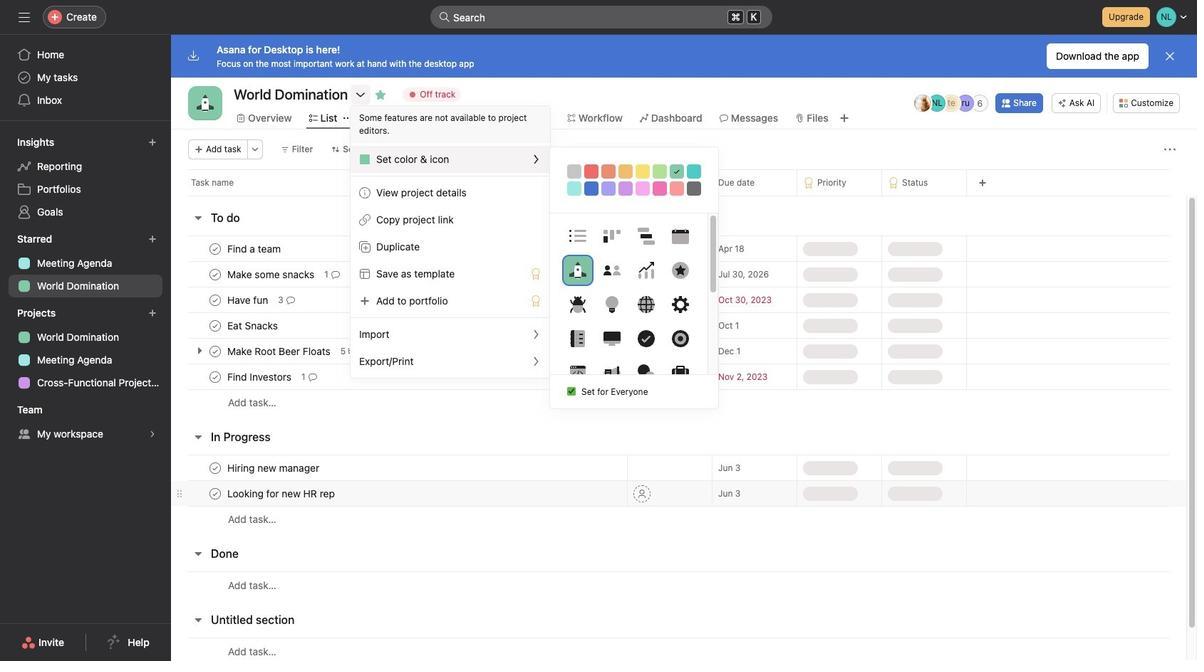Task type: describe. For each thing, give the bounding box(es) containing it.
mark complete checkbox for the eat snacks cell
[[207, 317, 224, 335]]

new insights image
[[148, 138, 157, 147]]

task name text field for mark complete image in the find a team 'cell'
[[224, 242, 285, 256]]

0 vertical spatial rocket image
[[197, 95, 214, 112]]

mark complete checkbox inside "make root beer floats" cell
[[207, 343, 224, 360]]

hide sidebar image
[[19, 11, 30, 23]]

task name text field for mark complete icon corresponding to mark complete option inside find investors cell
[[224, 370, 296, 384]]

teams element
[[0, 398, 171, 449]]

task name text field for mark complete image in the eat snacks cell
[[224, 319, 282, 333]]

megaphone image
[[603, 365, 620, 382]]

add field image
[[978, 179, 987, 187]]

task name text field for mark complete icon in the looking for new hr rep cell
[[224, 487, 339, 501]]

calendar image
[[672, 228, 689, 245]]

find a team cell
[[171, 236, 627, 262]]

globe image
[[637, 296, 655, 314]]

mark complete checkbox for task name text box inside the looking for new hr rep cell
[[207, 486, 224, 503]]

list image
[[569, 228, 586, 245]]

add tab image
[[839, 113, 850, 124]]

briefcase image
[[672, 365, 689, 382]]

mark complete image for mark complete option inside the make some snacks cell
[[207, 266, 224, 283]]

have fun cell
[[171, 287, 627, 314]]

new project or portfolio image
[[148, 309, 157, 318]]

html image
[[569, 365, 586, 382]]

expand subtask list for the task make root beer floats image
[[194, 346, 205, 357]]

1 comment image for mark complete icon corresponding to mark complete option inside the make some snacks cell
[[331, 270, 340, 279]]

starred element
[[0, 227, 171, 301]]

task name text field inside "make root beer floats" cell
[[224, 345, 335, 359]]

prominent image
[[439, 11, 450, 23]]

header to do tree grid
[[171, 236, 1186, 416]]



Task type: vqa. For each thing, say whether or not it's contained in the screenshot.
COPY LINK image
no



Task type: locate. For each thing, give the bounding box(es) containing it.
more actions image
[[251, 145, 259, 154]]

1 mark complete image from the top
[[207, 240, 224, 258]]

4 mark complete image from the top
[[207, 486, 224, 503]]

0 vertical spatial collapse task list for this group image
[[192, 432, 204, 443]]

find investors cell
[[171, 364, 627, 390]]

mark complete image for the eat snacks cell
[[207, 317, 224, 335]]

board image
[[603, 228, 620, 245]]

2 task name text field from the top
[[224, 370, 296, 384]]

add items to starred image
[[148, 235, 157, 244]]

1 comment image for mark complete icon corresponding to mark complete option inside find investors cell
[[308, 373, 317, 382]]

graph image
[[637, 262, 655, 279]]

2 collapse task list for this group image from the top
[[192, 615, 204, 626]]

Mark complete checkbox
[[207, 266, 224, 283], [207, 317, 224, 335], [207, 343, 224, 360], [207, 369, 224, 386]]

mark complete checkbox for make some snacks cell in the top of the page
[[207, 266, 224, 283]]

2 task name text field from the top
[[224, 293, 272, 307]]

4 mark complete image from the top
[[207, 460, 224, 477]]

1 horizontal spatial 1 comment image
[[331, 270, 340, 279]]

mark complete image for have fun cell
[[207, 292, 224, 309]]

mark complete checkbox inside the eat snacks cell
[[207, 317, 224, 335]]

1 task name text field from the top
[[224, 268, 319, 282]]

None field
[[430, 6, 772, 29]]

1 comment image inside find investors cell
[[308, 373, 317, 382]]

1 vertical spatial task name text field
[[224, 370, 296, 384]]

menu
[[351, 106, 550, 378]]

remove from starred image
[[375, 89, 386, 100]]

2 mark complete image from the top
[[207, 343, 224, 360]]

people image
[[603, 262, 620, 279]]

3 mark complete image from the top
[[207, 369, 224, 386]]

None checkbox
[[567, 388, 576, 396]]

mark complete image for mark complete option inside find investors cell
[[207, 369, 224, 386]]

1 vertical spatial collapse task list for this group image
[[192, 615, 204, 626]]

check image
[[637, 331, 655, 348]]

4 task name text field from the top
[[224, 345, 335, 359]]

2 vertical spatial task name text field
[[224, 461, 324, 476]]

eat snacks cell
[[171, 313, 627, 339]]

4 mark complete checkbox from the top
[[207, 369, 224, 386]]

1 vertical spatial rocket image
[[569, 262, 586, 279]]

row
[[171, 170, 1197, 196], [188, 195, 1169, 197], [171, 236, 1186, 262], [171, 262, 1186, 288], [171, 287, 1186, 314], [171, 313, 1186, 339], [171, 338, 1186, 365], [171, 364, 1186, 390], [171, 390, 1186, 416], [171, 455, 1186, 482], [171, 481, 1186, 507], [171, 507, 1186, 533], [171, 572, 1186, 599], [171, 638, 1186, 662]]

task name text field for mark complete image inside the hiring new manager cell
[[224, 461, 324, 476]]

see details, my workspace image
[[148, 430, 157, 439]]

target image
[[672, 331, 689, 348]]

menu item
[[351, 146, 550, 173]]

5 task name text field from the top
[[224, 487, 339, 501]]

collapse task list for this group image
[[192, 432, 204, 443], [192, 615, 204, 626]]

1 horizontal spatial rocket image
[[569, 262, 586, 279]]

2 collapse task list for this group image from the top
[[192, 549, 204, 560]]

mark complete checkbox for find investors cell
[[207, 369, 224, 386]]

2 mark complete image from the top
[[207, 292, 224, 309]]

1 collapse task list for this group image from the top
[[192, 432, 204, 443]]

0 horizontal spatial 1 comment image
[[308, 373, 317, 382]]

make root beer floats cell
[[171, 338, 627, 365]]

hiring new manager cell
[[171, 455, 627, 482]]

star image
[[672, 262, 689, 279]]

0 vertical spatial collapse task list for this group image
[[192, 212, 204, 224]]

task name text field inside find a team 'cell'
[[224, 242, 285, 256]]

3 task name text field from the top
[[224, 319, 282, 333]]

Mark complete checkbox
[[207, 240, 224, 258], [207, 292, 224, 309], [207, 460, 224, 477], [207, 486, 224, 503]]

timeline image
[[637, 228, 655, 245]]

mark complete image
[[207, 266, 224, 283], [207, 343, 224, 360], [207, 369, 224, 386], [207, 486, 224, 503]]

light bulb image
[[603, 296, 620, 314]]

4 mark complete checkbox from the top
[[207, 486, 224, 503]]

2 mark complete checkbox from the top
[[207, 292, 224, 309]]

1 comment image inside make some snacks cell
[[331, 270, 340, 279]]

task name text field inside make some snacks cell
[[224, 268, 319, 282]]

more actions image
[[1164, 144, 1176, 155]]

Task name text field
[[224, 268, 319, 282], [224, 293, 272, 307], [224, 319, 282, 333], [224, 345, 335, 359], [224, 487, 339, 501]]

mark complete image inside "make root beer floats" cell
[[207, 343, 224, 360]]

mark complete image inside looking for new hr rep cell
[[207, 486, 224, 503]]

dismiss image
[[1164, 51, 1176, 62]]

bug image
[[569, 296, 586, 314]]

computer image
[[603, 331, 620, 348]]

3 task name text field from the top
[[224, 461, 324, 476]]

mark complete checkbox inside have fun cell
[[207, 292, 224, 309]]

2 mark complete checkbox from the top
[[207, 317, 224, 335]]

1 mark complete checkbox from the top
[[207, 240, 224, 258]]

notebook image
[[569, 331, 586, 348]]

1 mark complete checkbox from the top
[[207, 266, 224, 283]]

mark complete image inside the eat snacks cell
[[207, 317, 224, 335]]

mark complete image
[[207, 240, 224, 258], [207, 292, 224, 309], [207, 317, 224, 335], [207, 460, 224, 477]]

insights element
[[0, 130, 171, 227]]

task name text field inside have fun cell
[[224, 293, 272, 307]]

1 comment image
[[331, 270, 340, 279], [308, 373, 317, 382]]

1 vertical spatial 1 comment image
[[308, 373, 317, 382]]

global element
[[0, 35, 171, 120]]

mark complete image inside hiring new manager cell
[[207, 460, 224, 477]]

looking for new hr rep cell
[[171, 481, 627, 507]]

collapse task list for this group image
[[192, 212, 204, 224], [192, 549, 204, 560]]

task name text field inside hiring new manager cell
[[224, 461, 324, 476]]

1 task name text field from the top
[[224, 242, 285, 256]]

0 horizontal spatial rocket image
[[197, 95, 214, 112]]

mark complete checkbox inside looking for new hr rep cell
[[207, 486, 224, 503]]

0 vertical spatial 1 comment image
[[331, 270, 340, 279]]

1 collapse task list for this group image from the top
[[192, 212, 204, 224]]

mark complete checkbox inside find investors cell
[[207, 369, 224, 386]]

mark complete checkbox inside hiring new manager cell
[[207, 460, 224, 477]]

mark complete image for mark complete option within the "make root beer floats" cell
[[207, 343, 224, 360]]

projects element
[[0, 301, 171, 398]]

1 vertical spatial collapse task list for this group image
[[192, 549, 204, 560]]

gear image
[[672, 296, 689, 314]]

task name text field for mark complete icon corresponding to mark complete option inside the make some snacks cell
[[224, 268, 319, 282]]

rocket image
[[197, 95, 214, 112], [569, 262, 586, 279]]

task name text field inside looking for new hr rep cell
[[224, 487, 339, 501]]

task name text field inside find investors cell
[[224, 370, 296, 384]]

mark complete checkbox for task name text field within hiring new manager cell
[[207, 460, 224, 477]]

mark complete image for find a team 'cell' at the top
[[207, 240, 224, 258]]

Search tasks, projects, and more text field
[[430, 6, 772, 29]]

mark complete checkbox for task name text field within the find a team 'cell'
[[207, 240, 224, 258]]

header in progress tree grid
[[171, 455, 1186, 533]]

5 subtasks image
[[349, 347, 357, 356]]

3 mark complete image from the top
[[207, 317, 224, 335]]

0 vertical spatial task name text field
[[224, 242, 285, 256]]

mark complete checkbox inside make some snacks cell
[[207, 266, 224, 283]]

task name text field inside the eat snacks cell
[[224, 319, 282, 333]]

show options image
[[355, 89, 366, 100]]

mark complete checkbox inside find a team 'cell'
[[207, 240, 224, 258]]

3 mark complete checkbox from the top
[[207, 343, 224, 360]]

1 mark complete image from the top
[[207, 266, 224, 283]]

mark complete checkbox for task name text box inside the have fun cell
[[207, 292, 224, 309]]

tab actions image
[[343, 114, 352, 123]]

chat bubbles image
[[637, 365, 655, 382]]

task name text field for have fun cell mark complete image
[[224, 293, 272, 307]]

mark complete image for hiring new manager cell
[[207, 460, 224, 477]]

make some snacks cell
[[171, 262, 627, 288]]

mark complete image inside find a team 'cell'
[[207, 240, 224, 258]]

Task name text field
[[224, 242, 285, 256], [224, 370, 296, 384], [224, 461, 324, 476]]

3 mark complete checkbox from the top
[[207, 460, 224, 477]]

3 comments image
[[286, 296, 295, 305]]



